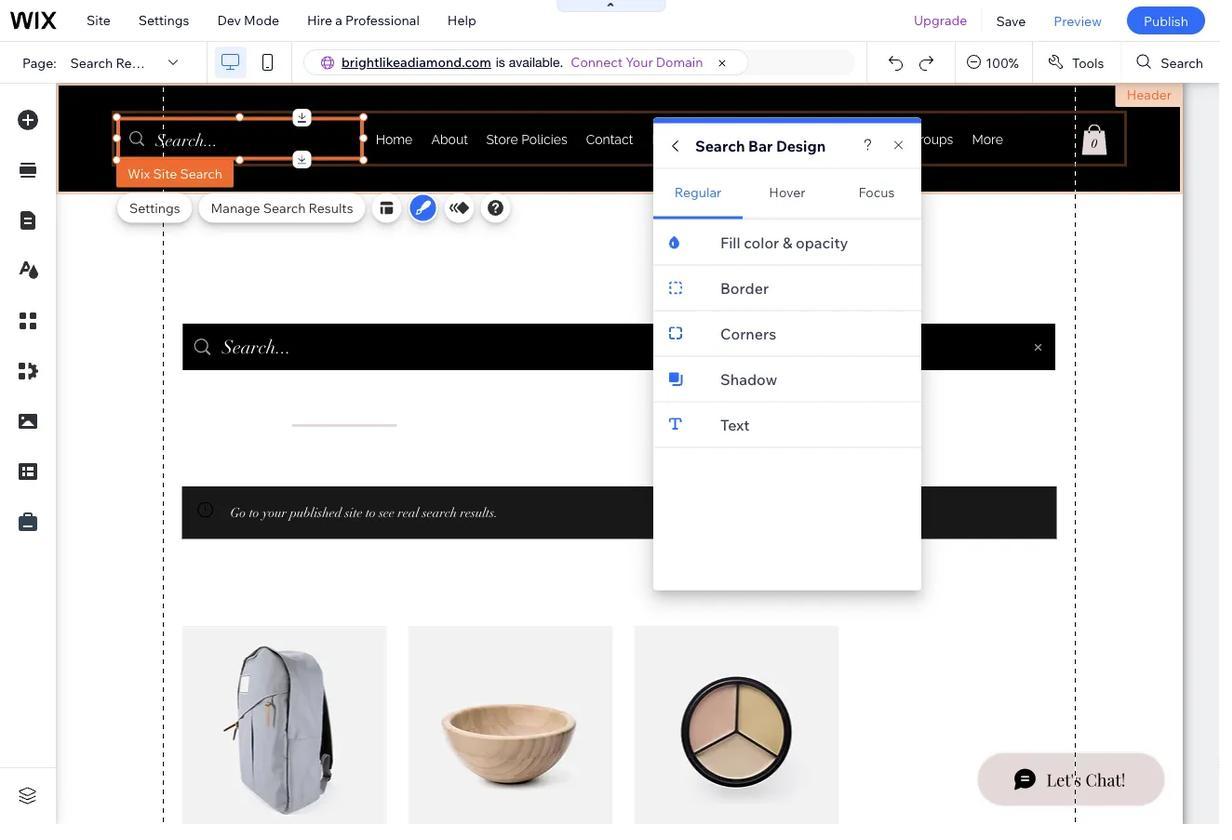 Task type: describe. For each thing, give the bounding box(es) containing it.
dev
[[217, 12, 241, 28]]

hover
[[769, 184, 806, 201]]

0 horizontal spatial site
[[87, 12, 111, 28]]

fill color & opacity
[[720, 233, 848, 252]]

hire a professional
[[307, 12, 420, 28]]

wix site search
[[128, 165, 222, 182]]

hire
[[307, 12, 332, 28]]

tools button
[[1033, 42, 1121, 83]]

search button
[[1122, 42, 1220, 83]]

publish
[[1144, 12, 1189, 29]]

border
[[720, 279, 769, 297]]

brightlikeadiamond.com
[[342, 54, 491, 70]]

search bar design
[[695, 136, 826, 155]]

header
[[1127, 87, 1172, 103]]

1 vertical spatial site
[[153, 165, 177, 182]]

tools
[[1072, 54, 1104, 71]]

regular
[[675, 184, 722, 201]]

0 horizontal spatial results
[[116, 54, 160, 71]]

opacity
[[796, 233, 848, 252]]

preview button
[[1040, 0, 1116, 41]]

search for search
[[1161, 54, 1204, 71]]

&
[[783, 233, 793, 252]]

100%
[[986, 54, 1019, 71]]

text
[[720, 416, 750, 434]]

professional
[[345, 12, 420, 28]]

fill
[[720, 233, 741, 252]]

dev mode
[[217, 12, 279, 28]]

focus
[[859, 184, 895, 201]]

search results
[[70, 54, 160, 71]]



Task type: locate. For each thing, give the bounding box(es) containing it.
1 vertical spatial settings
[[129, 200, 180, 216]]

preview
[[1054, 12, 1102, 29]]

a
[[335, 12, 342, 28]]

publish button
[[1127, 7, 1205, 34]]

shadow
[[720, 370, 777, 389]]

settings down wix at left top
[[129, 200, 180, 216]]

mode
[[244, 12, 279, 28]]

100% button
[[956, 42, 1032, 83]]

search for search bar design
[[695, 136, 745, 155]]

bar
[[748, 136, 773, 155]]

corners
[[720, 324, 777, 343]]

manage search results
[[211, 200, 353, 216]]

is
[[496, 54, 505, 70]]

search inside button
[[1161, 54, 1204, 71]]

search for search results
[[70, 54, 113, 71]]

wix
[[128, 165, 150, 182]]

available.
[[509, 54, 563, 70]]

color
[[744, 233, 779, 252]]

0 vertical spatial results
[[116, 54, 160, 71]]

site right wix at left top
[[153, 165, 177, 182]]

site up search results
[[87, 12, 111, 28]]

save button
[[982, 0, 1040, 41]]

upgrade
[[914, 12, 968, 28]]

domain
[[656, 54, 703, 70]]

help
[[448, 12, 476, 28]]

results
[[116, 54, 160, 71], [309, 200, 353, 216]]

1 horizontal spatial site
[[153, 165, 177, 182]]

save
[[996, 12, 1026, 29]]

connect
[[571, 54, 623, 70]]

manage
[[211, 200, 260, 216]]

0 vertical spatial site
[[87, 12, 111, 28]]

site
[[87, 12, 111, 28], [153, 165, 177, 182]]

1 vertical spatial results
[[309, 200, 353, 216]]

settings
[[139, 12, 189, 28], [129, 200, 180, 216]]

design
[[776, 136, 826, 155]]

0 vertical spatial settings
[[139, 12, 189, 28]]

search
[[70, 54, 113, 71], [1161, 54, 1204, 71], [695, 136, 745, 155], [180, 165, 222, 182], [263, 200, 306, 216]]

settings up search results
[[139, 12, 189, 28]]

your
[[626, 54, 653, 70]]

is available. connect your domain
[[496, 54, 703, 70]]

1 horizontal spatial results
[[309, 200, 353, 216]]



Task type: vqa. For each thing, say whether or not it's contained in the screenshot.
THE A
yes



